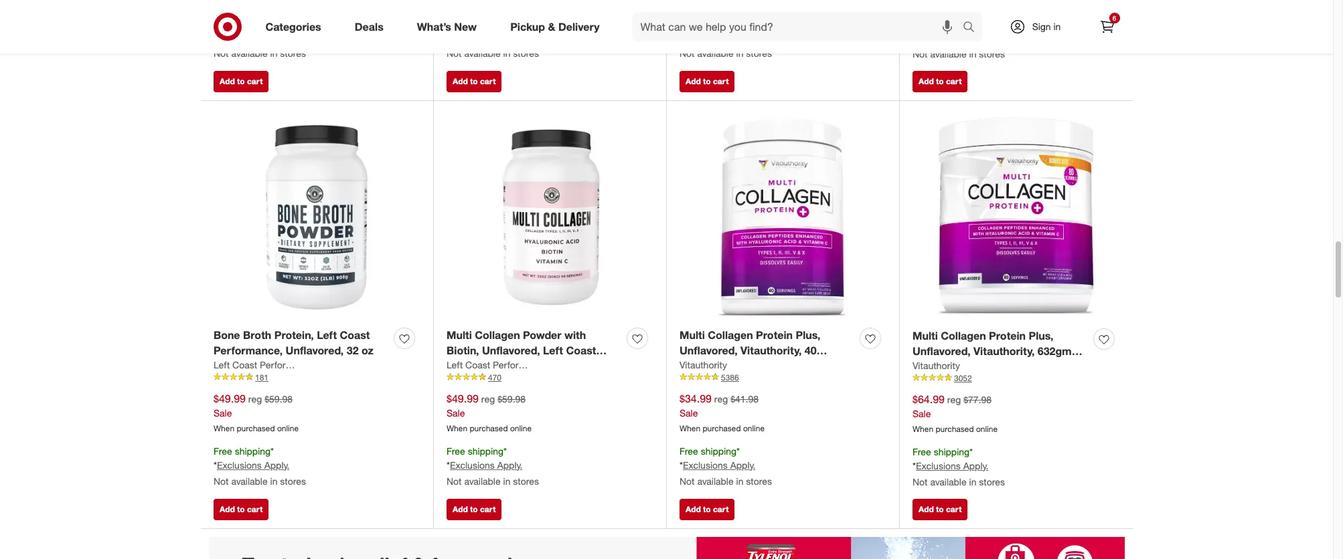 Task type: vqa. For each thing, say whether or not it's contained in the screenshot.


Task type: describe. For each thing, give the bounding box(es) containing it.
multi collagen protein plus, unflavored, vitauthority, 40 servings link
[[680, 328, 855, 373]]

servings
[[680, 360, 724, 373]]

bone broth protein, left coast performance, unflavored, 32 oz link
[[214, 328, 388, 359]]

deals
[[355, 20, 384, 33]]

coast inside multi collagen powder with biotin, unflavored, left coast performance, 32oz
[[566, 344, 596, 358]]

reg for multi collagen powder with biotin, unflavored, left coast performance, 32oz
[[481, 394, 495, 405]]

in inside free shipping * exclusions apply. not available in stores
[[503, 47, 511, 59]]

online for unflavored,
[[277, 424, 299, 434]]

free shipping * exclusions apply. not available in stores
[[447, 17, 539, 59]]

left down biotin,
[[447, 360, 463, 371]]

purchased for multi collagen protein plus, unflavored, vitauthority, 632gm (80 servings)
[[936, 425, 974, 435]]

sale for multi collagen protein plus, unflavored, vitauthority, 40 servings
[[680, 408, 698, 419]]

servings)
[[931, 360, 977, 374]]

collagen for (80
[[941, 330, 986, 343]]

vitauthority, for 632gm
[[974, 345, 1035, 358]]

sale for bone broth protein, left coast performance, unflavored, 32 oz
[[214, 408, 232, 419]]

free inside free shipping * exclusions apply. not available in stores
[[447, 17, 465, 29]]

reg for multi collagen protein plus, unflavored, vitauthority, 40 servings
[[714, 394, 728, 405]]

181 link
[[214, 372, 420, 384]]

stores inside free shipping * exclusions apply. not available in stores
[[513, 47, 539, 59]]

vitauthority for servings
[[680, 360, 727, 371]]

left inside "bone broth protein, left coast performance, unflavored, 32 oz"
[[317, 329, 337, 342]]

search button
[[957, 12, 989, 44]]

6 link
[[1093, 12, 1122, 42]]

deals link
[[343, 12, 400, 42]]

$59.98 for unflavored,
[[498, 394, 526, 405]]

apply. inside free shipping * exclusions apply. not available in stores
[[497, 31, 523, 43]]

when for multi collagen powder with biotin, unflavored, left coast performance, 32oz
[[447, 424, 468, 434]]

coast up 181
[[232, 360, 257, 371]]

$49.99 for bone broth protein, left coast performance, unflavored, 32 oz
[[214, 392, 246, 406]]

32
[[347, 344, 359, 358]]

pickup & delivery link
[[499, 12, 616, 42]]

3052
[[954, 374, 972, 384]]

online for left
[[510, 424, 532, 434]]

$49.99 reg $59.98 sale when purchased online for unflavored,
[[447, 392, 532, 434]]

protein for 632gm
[[989, 330, 1026, 343]]

470 link
[[447, 372, 653, 384]]

multi for multi collagen protein plus, unflavored, vitauthority, 40 servings
[[680, 329, 705, 342]]

vitauthority link for servings
[[680, 359, 727, 372]]

vitauthority link for (80
[[913, 360, 960, 373]]

left coast performance for unflavored,
[[447, 360, 547, 371]]

$77.98
[[964, 394, 992, 406]]

sale for multi collagen protein plus, unflavored, vitauthority, 632gm (80 servings)
[[913, 408, 931, 420]]

left coast performance link for performance,
[[214, 359, 314, 372]]

biotin,
[[447, 344, 479, 358]]

bone broth protein, left coast performance, unflavored, 32 oz
[[214, 329, 374, 358]]

categories link
[[254, 12, 338, 42]]

$49.99 for multi collagen powder with biotin, unflavored, left coast performance, 32oz
[[447, 392, 479, 406]]

performance, inside multi collagen powder with biotin, unflavored, left coast performance, 32oz
[[447, 360, 516, 373]]

what's new
[[417, 20, 477, 33]]

available inside free shipping * exclusions apply. not available in stores
[[464, 47, 501, 59]]

left down "bone" at the left of the page
[[214, 360, 230, 371]]

shipping inside free shipping * exclusions apply. not available in stores
[[468, 17, 504, 29]]

vitauthority, for 40
[[741, 344, 802, 358]]

sale for multi collagen powder with biotin, unflavored, left coast performance, 32oz
[[447, 408, 465, 419]]

left inside multi collagen powder with biotin, unflavored, left coast performance, 32oz
[[543, 344, 563, 358]]

left coast performance link for unflavored,
[[447, 359, 547, 372]]

$64.99 reg $77.98 sale when purchased online
[[913, 393, 998, 435]]

collagen for coast
[[475, 329, 520, 342]]

multi collagen protein plus, unflavored, vitauthority, 632gm (80 servings) link
[[913, 329, 1088, 374]]

multi for multi collagen powder with biotin, unflavored, left coast performance, 32oz
[[447, 329, 472, 342]]

with
[[565, 329, 586, 342]]

when for multi collagen protein plus, unflavored, vitauthority, 40 servings
[[680, 424, 701, 434]]

$34.99 reg $41.98 sale when purchased online
[[680, 392, 765, 434]]

3052 link
[[913, 373, 1120, 385]]

What can we help you find? suggestions appear below search field
[[633, 12, 966, 42]]

coast down biotin,
[[466, 360, 490, 371]]

multi collagen powder with biotin, unflavored, left coast performance, 32oz link
[[447, 328, 621, 373]]

multi collagen protein plus, unflavored, vitauthority, 40 servings
[[680, 329, 821, 373]]

categories
[[266, 20, 321, 33]]

new
[[454, 20, 477, 33]]



Task type: locate. For each thing, give the bounding box(es) containing it.
&
[[548, 20, 556, 33]]

$59.98
[[265, 394, 293, 405], [498, 394, 526, 405]]

vitauthority
[[680, 360, 727, 371], [913, 360, 960, 372]]

purchased inside $64.99 reg $77.98 sale when purchased online
[[936, 425, 974, 435]]

reg for multi collagen protein plus, unflavored, vitauthority, 632gm (80 servings)
[[948, 394, 961, 406]]

oz
[[362, 344, 374, 358]]

apply.
[[264, 31, 290, 43], [497, 31, 523, 43], [730, 31, 756, 43], [964, 32, 989, 43], [264, 460, 290, 471], [497, 460, 523, 471], [730, 460, 756, 471], [964, 460, 989, 472]]

0 horizontal spatial $59.98
[[265, 394, 293, 405]]

$49.99 down "bone" at the left of the page
[[214, 392, 246, 406]]

plus,
[[796, 329, 821, 342], [1029, 330, 1054, 343]]

coast
[[340, 329, 370, 342], [566, 344, 596, 358], [232, 360, 257, 371], [466, 360, 490, 371]]

2 performance from the left
[[493, 360, 547, 371]]

$49.99 down biotin,
[[447, 392, 479, 406]]

multi collagen protein plus, unflavored, vitauthority, 632gm (80 servings)
[[913, 330, 1072, 374]]

purchased for bone broth protein, left coast performance, unflavored, 32 oz
[[237, 424, 275, 434]]

vitauthority, inside multi collagen protein plus, unflavored, vitauthority, 40 servings
[[741, 344, 802, 358]]

protein for 40
[[756, 329, 793, 342]]

2 $49.99 from the left
[[447, 392, 479, 406]]

multi collagen powder with biotin, unflavored, left coast performance, 32oz image
[[447, 114, 653, 321], [447, 114, 653, 321]]

sale
[[214, 408, 232, 419], [447, 408, 465, 419], [680, 408, 698, 419], [913, 408, 931, 420]]

unflavored, inside "bone broth protein, left coast performance, unflavored, 32 oz"
[[286, 344, 344, 358]]

vitauthority link
[[680, 359, 727, 372], [913, 360, 960, 373]]

0 horizontal spatial $49.99
[[214, 392, 246, 406]]

to
[[237, 76, 245, 87], [470, 76, 478, 87], [703, 76, 711, 87], [936, 76, 944, 87], [237, 505, 245, 515], [470, 505, 478, 515], [703, 505, 711, 515], [936, 505, 944, 515]]

0 horizontal spatial vitauthority
[[680, 360, 727, 371]]

multi up biotin,
[[447, 329, 472, 342]]

exclusions
[[217, 31, 262, 43], [450, 31, 495, 43], [683, 31, 728, 43], [916, 32, 961, 43], [217, 460, 262, 471], [450, 460, 495, 471], [683, 460, 728, 471], [916, 460, 961, 472]]

1 horizontal spatial left coast performance
[[447, 360, 547, 371]]

free
[[214, 17, 232, 29], [447, 17, 465, 29], [680, 17, 698, 29], [913, 18, 931, 29], [214, 446, 232, 457], [447, 446, 465, 457], [680, 446, 698, 457], [913, 446, 931, 458]]

purchased
[[237, 424, 275, 434], [470, 424, 508, 434], [703, 424, 741, 434], [936, 425, 974, 435]]

collagen inside multi collagen powder with biotin, unflavored, left coast performance, 32oz
[[475, 329, 520, 342]]

purchased inside the $34.99 reg $41.98 sale when purchased online
[[703, 424, 741, 434]]

available
[[231, 47, 268, 59], [464, 47, 501, 59], [697, 47, 734, 59], [931, 48, 967, 59], [231, 476, 268, 487], [464, 476, 501, 487], [697, 476, 734, 487], [931, 477, 967, 488]]

vitauthority,
[[741, 344, 802, 358], [974, 345, 1035, 358]]

$59.98 for performance,
[[265, 394, 293, 405]]

multi inside multi collagen protein plus, unflavored, vitauthority, 632gm (80 servings)
[[913, 330, 938, 343]]

online down 181 link
[[277, 424, 299, 434]]

not inside free shipping * exclusions apply. not available in stores
[[447, 47, 462, 59]]

online
[[277, 424, 299, 434], [510, 424, 532, 434], [743, 424, 765, 434], [976, 425, 998, 435]]

multi inside multi collagen powder with biotin, unflavored, left coast performance, 32oz
[[447, 329, 472, 342]]

2 horizontal spatial multi
[[913, 330, 938, 343]]

sign in
[[1032, 21, 1061, 32]]

multi inside multi collagen protein plus, unflavored, vitauthority, 40 servings
[[680, 329, 705, 342]]

when inside the $34.99 reg $41.98 sale when purchased online
[[680, 424, 701, 434]]

unflavored,
[[286, 344, 344, 358], [482, 344, 540, 358], [680, 344, 738, 358], [913, 345, 971, 358]]

add to cart
[[220, 76, 263, 87], [453, 76, 496, 87], [686, 76, 729, 87], [919, 76, 962, 87], [220, 505, 263, 515], [453, 505, 496, 515], [686, 505, 729, 515], [919, 505, 962, 515]]

0 horizontal spatial vitauthority link
[[680, 359, 727, 372]]

40
[[805, 344, 817, 358]]

vitauthority link up the 5386 at the right bottom
[[680, 359, 727, 372]]

$34.99
[[680, 392, 712, 406]]

collagen up servings)
[[941, 330, 986, 343]]

0 horizontal spatial protein
[[756, 329, 793, 342]]

plus, inside multi collagen protein plus, unflavored, vitauthority, 632gm (80 servings)
[[1029, 330, 1054, 343]]

purchased for multi collagen protein plus, unflavored, vitauthority, 40 servings
[[703, 424, 741, 434]]

online for 40
[[743, 424, 765, 434]]

performance, inside "bone broth protein, left coast performance, unflavored, 32 oz"
[[214, 344, 283, 358]]

collagen inside multi collagen protein plus, unflavored, vitauthority, 632gm (80 servings)
[[941, 330, 986, 343]]

$49.99 reg $59.98 sale when purchased online for performance,
[[214, 392, 299, 434]]

collagen up biotin,
[[475, 329, 520, 342]]

0 horizontal spatial multi
[[447, 329, 472, 342]]

$49.99
[[214, 392, 246, 406], [447, 392, 479, 406]]

1 left coast performance link from the left
[[214, 359, 314, 372]]

(80
[[913, 360, 928, 374]]

plus, for 632gm
[[1029, 330, 1054, 343]]

protein up 3052 link
[[989, 330, 1026, 343]]

online down $77.98
[[976, 425, 998, 435]]

protein up the "5386" link
[[756, 329, 793, 342]]

add to cart button
[[214, 71, 269, 93], [447, 71, 502, 93], [680, 71, 735, 93], [913, 71, 968, 93], [214, 500, 269, 521], [447, 500, 502, 521], [680, 500, 735, 521], [913, 500, 968, 521]]

1 horizontal spatial $49.99 reg $59.98 sale when purchased online
[[447, 392, 532, 434]]

$49.99 reg $59.98 sale when purchased online
[[214, 392, 299, 434], [447, 392, 532, 434]]

shipping
[[235, 17, 271, 29], [468, 17, 504, 29], [701, 17, 737, 29], [934, 18, 970, 29], [235, 446, 271, 457], [468, 446, 504, 457], [701, 446, 737, 457], [934, 446, 970, 458]]

0 horizontal spatial performance,
[[214, 344, 283, 358]]

1 horizontal spatial protein
[[989, 330, 1026, 343]]

0 horizontal spatial $49.99 reg $59.98 sale when purchased online
[[214, 392, 299, 434]]

$64.99
[[913, 393, 945, 407]]

2 $59.98 from the left
[[498, 394, 526, 405]]

plus, for 40
[[796, 329, 821, 342]]

left coast performance up 470
[[447, 360, 547, 371]]

multi
[[447, 329, 472, 342], [680, 329, 705, 342], [913, 330, 938, 343]]

multi for multi collagen protein plus, unflavored, vitauthority, 632gm (80 servings)
[[913, 330, 938, 343]]

0 vertical spatial performance,
[[214, 344, 283, 358]]

$49.99 reg $59.98 sale when purchased online down 181
[[214, 392, 299, 434]]

when for bone broth protein, left coast performance, unflavored, 32 oz
[[214, 424, 235, 434]]

left coast performance link up 470
[[447, 359, 547, 372]]

0 horizontal spatial vitauthority,
[[741, 344, 802, 358]]

collagen
[[475, 329, 520, 342], [708, 329, 753, 342], [941, 330, 986, 343]]

sign
[[1032, 21, 1051, 32]]

left coast performance for performance,
[[214, 360, 314, 371]]

bone
[[214, 329, 240, 342]]

when inside $64.99 reg $77.98 sale when purchased online
[[913, 425, 934, 435]]

vitauthority for (80
[[913, 360, 960, 372]]

purchased down 470
[[470, 424, 508, 434]]

unflavored, up servings
[[680, 344, 738, 358]]

performance for unflavored,
[[493, 360, 547, 371]]

collagen inside multi collagen protein plus, unflavored, vitauthority, 40 servings
[[708, 329, 753, 342]]

1 horizontal spatial vitauthority,
[[974, 345, 1035, 358]]

32oz
[[519, 360, 543, 373]]

2 left coast performance link from the left
[[447, 359, 547, 372]]

1 performance from the left
[[260, 360, 314, 371]]

reg down 181
[[248, 394, 262, 405]]

performance, down broth
[[214, 344, 283, 358]]

purchased for multi collagen powder with biotin, unflavored, left coast performance, 32oz
[[470, 424, 508, 434]]

cart
[[247, 76, 263, 87], [480, 76, 496, 87], [713, 76, 729, 87], [946, 76, 962, 87], [247, 505, 263, 515], [480, 505, 496, 515], [713, 505, 729, 515], [946, 505, 962, 515]]

1 horizontal spatial performance
[[493, 360, 547, 371]]

left right protein,
[[317, 329, 337, 342]]

delivery
[[558, 20, 600, 33]]

1 horizontal spatial performance,
[[447, 360, 516, 373]]

purchased down 181
[[237, 424, 275, 434]]

performance,
[[214, 344, 283, 358], [447, 360, 516, 373]]

1 horizontal spatial plus,
[[1029, 330, 1054, 343]]

unflavored, inside multi collagen protein plus, unflavored, vitauthority, 40 servings
[[680, 344, 738, 358]]

multi up servings
[[680, 329, 705, 342]]

multi collagen protein plus, unflavored, vitauthority, 40 servings image
[[680, 114, 886, 321], [680, 114, 886, 321]]

coast up the 32
[[340, 329, 370, 342]]

0 horizontal spatial left coast performance link
[[214, 359, 314, 372]]

1 horizontal spatial vitauthority
[[913, 360, 960, 372]]

multi collagen powder with biotin, unflavored, left coast performance, 32oz
[[447, 329, 596, 373]]

1 $59.98 from the left
[[265, 394, 293, 405]]

purchased down $77.98
[[936, 425, 974, 435]]

1 left coast performance from the left
[[214, 360, 314, 371]]

performance
[[260, 360, 314, 371], [493, 360, 547, 371]]

*
[[271, 17, 274, 29], [737, 17, 740, 29], [970, 18, 973, 29], [214, 31, 217, 43], [447, 31, 450, 43], [680, 31, 683, 43], [913, 32, 916, 43], [271, 446, 274, 457], [504, 446, 507, 457], [737, 446, 740, 457], [970, 446, 973, 458], [214, 460, 217, 471], [447, 460, 450, 471], [680, 460, 683, 471], [913, 460, 916, 472]]

sign in link
[[998, 12, 1082, 42]]

performance up 470
[[493, 360, 547, 371]]

unflavored, up 32oz
[[482, 344, 540, 358]]

1 horizontal spatial multi
[[680, 329, 705, 342]]

181
[[255, 373, 269, 383]]

vitauthority, up 3052 link
[[974, 345, 1035, 358]]

protein,
[[274, 329, 314, 342]]

1 vertical spatial performance,
[[447, 360, 516, 373]]

$59.98 down 181
[[265, 394, 293, 405]]

left down 'powder'
[[543, 344, 563, 358]]

stores
[[280, 47, 306, 59], [513, 47, 539, 59], [746, 47, 772, 59], [979, 48, 1005, 59], [280, 476, 306, 487], [513, 476, 539, 487], [746, 476, 772, 487], [979, 477, 1005, 488]]

2 $49.99 reg $59.98 sale when purchased online from the left
[[447, 392, 532, 434]]

0 horizontal spatial plus,
[[796, 329, 821, 342]]

performance, down biotin,
[[447, 360, 516, 373]]

multi up (80
[[913, 330, 938, 343]]

when
[[214, 424, 235, 434], [447, 424, 468, 434], [680, 424, 701, 434], [913, 425, 934, 435]]

5386 link
[[680, 372, 886, 384]]

coast inside "bone broth protein, left coast performance, unflavored, 32 oz"
[[340, 329, 370, 342]]

reg
[[248, 394, 262, 405], [481, 394, 495, 405], [714, 394, 728, 405], [948, 394, 961, 406]]

vitauthority up the 5386 at the right bottom
[[680, 360, 727, 371]]

$59.98 down 470
[[498, 394, 526, 405]]

1 $49.99 from the left
[[214, 392, 246, 406]]

online for 632gm
[[976, 425, 998, 435]]

$41.98
[[731, 394, 759, 405]]

sale inside the $34.99 reg $41.98 sale when purchased online
[[680, 408, 698, 419]]

what's
[[417, 20, 451, 33]]

online down 470 link at the left bottom
[[510, 424, 532, 434]]

add
[[220, 76, 235, 87], [453, 76, 468, 87], [686, 76, 701, 87], [919, 76, 934, 87], [220, 505, 235, 515], [453, 505, 468, 515], [686, 505, 701, 515], [919, 505, 934, 515]]

5386
[[721, 373, 739, 383]]

plus, inside multi collagen protein plus, unflavored, vitauthority, 40 servings
[[796, 329, 821, 342]]

1 horizontal spatial left coast performance link
[[447, 359, 547, 372]]

advertisement region
[[201, 538, 1133, 560]]

online inside the $34.99 reg $41.98 sale when purchased online
[[743, 424, 765, 434]]

bone broth protein, left coast performance, unflavored, 32 oz image
[[214, 114, 420, 321], [214, 114, 420, 321]]

plus, up '632gm'
[[1029, 330, 1054, 343]]

sale inside $64.99 reg $77.98 sale when purchased online
[[913, 408, 931, 420]]

reg for bone broth protein, left coast performance, unflavored, 32 oz
[[248, 394, 262, 405]]

left coast performance link up 181
[[214, 359, 314, 372]]

reg inside the $34.99 reg $41.98 sale when purchased online
[[714, 394, 728, 405]]

vitauthority, up the "5386" link
[[741, 344, 802, 358]]

0 horizontal spatial collagen
[[475, 329, 520, 342]]

broth
[[243, 329, 271, 342]]

what's new link
[[406, 12, 494, 42]]

pickup & delivery
[[510, 20, 600, 33]]

reg down 470
[[481, 394, 495, 405]]

free shipping * * exclusions apply. not available in stores
[[214, 17, 306, 59], [680, 17, 772, 59], [913, 18, 1005, 59], [214, 446, 306, 487], [447, 446, 539, 487], [680, 446, 772, 487], [913, 446, 1005, 488]]

1 $49.99 reg $59.98 sale when purchased online from the left
[[214, 392, 299, 434]]

search
[[957, 21, 989, 35]]

multi collagen protein plus, unflavored, vitauthority, 632gm (80 servings) image
[[913, 114, 1120, 321], [913, 114, 1120, 321]]

when for multi collagen protein plus, unflavored, vitauthority, 632gm (80 servings)
[[913, 425, 934, 435]]

left coast performance up 181
[[214, 360, 314, 371]]

1 horizontal spatial collagen
[[708, 329, 753, 342]]

unflavored, inside multi collagen protein plus, unflavored, vitauthority, 632gm (80 servings)
[[913, 345, 971, 358]]

vitauthority, inside multi collagen protein plus, unflavored, vitauthority, 632gm (80 servings)
[[974, 345, 1035, 358]]

$49.99 reg $59.98 sale when purchased online down 470
[[447, 392, 532, 434]]

in
[[1054, 21, 1061, 32], [270, 47, 278, 59], [503, 47, 511, 59], [736, 47, 744, 59], [969, 48, 977, 59], [270, 476, 278, 487], [503, 476, 511, 487], [736, 476, 744, 487], [969, 477, 977, 488]]

0 horizontal spatial left coast performance
[[214, 360, 314, 371]]

0 horizontal spatial performance
[[260, 360, 314, 371]]

pickup
[[510, 20, 545, 33]]

reg inside $64.99 reg $77.98 sale when purchased online
[[948, 394, 961, 406]]

left
[[317, 329, 337, 342], [543, 344, 563, 358], [214, 360, 230, 371], [447, 360, 463, 371]]

protein inside multi collagen protein plus, unflavored, vitauthority, 632gm (80 servings)
[[989, 330, 1026, 343]]

6
[[1113, 14, 1117, 22]]

unflavored, down protein,
[[286, 344, 344, 358]]

* inside free shipping * exclusions apply. not available in stores
[[447, 31, 450, 43]]

vitauthority up 3052 in the bottom right of the page
[[913, 360, 960, 372]]

reg down 3052 in the bottom right of the page
[[948, 394, 961, 406]]

left coast performance
[[214, 360, 314, 371], [447, 360, 547, 371]]

left coast performance link
[[214, 359, 314, 372], [447, 359, 547, 372]]

collagen up servings
[[708, 329, 753, 342]]

632gm
[[1038, 345, 1072, 358]]

vitauthority link up 3052 in the bottom right of the page
[[913, 360, 960, 373]]

1 horizontal spatial vitauthority link
[[913, 360, 960, 373]]

1 horizontal spatial $59.98
[[498, 394, 526, 405]]

2 horizontal spatial collagen
[[941, 330, 986, 343]]

performance for performance,
[[260, 360, 314, 371]]

collagen for servings
[[708, 329, 753, 342]]

plus, up the 40
[[796, 329, 821, 342]]

purchased down $41.98
[[703, 424, 741, 434]]

2 left coast performance from the left
[[447, 360, 547, 371]]

online inside $64.99 reg $77.98 sale when purchased online
[[976, 425, 998, 435]]

470
[[488, 373, 502, 383]]

reg down the 5386 at the right bottom
[[714, 394, 728, 405]]

protein inside multi collagen protein plus, unflavored, vitauthority, 40 servings
[[756, 329, 793, 342]]

powder
[[523, 329, 562, 342]]

coast down with
[[566, 344, 596, 358]]

protein
[[756, 329, 793, 342], [989, 330, 1026, 343]]

exclusions inside free shipping * exclusions apply. not available in stores
[[450, 31, 495, 43]]

exclusions apply. link
[[217, 31, 290, 43], [450, 31, 523, 43], [683, 31, 756, 43], [916, 32, 989, 43], [217, 460, 290, 471], [450, 460, 523, 471], [683, 460, 756, 471], [916, 460, 989, 472]]

online down $41.98
[[743, 424, 765, 434]]

unflavored, up servings)
[[913, 345, 971, 358]]

1 horizontal spatial $49.99
[[447, 392, 479, 406]]

performance down "bone broth protein, left coast performance, unflavored, 32 oz"
[[260, 360, 314, 371]]

not
[[214, 47, 229, 59], [447, 47, 462, 59], [680, 47, 695, 59], [913, 48, 928, 59], [214, 476, 229, 487], [447, 476, 462, 487], [680, 476, 695, 487], [913, 477, 928, 488]]

unflavored, inside multi collagen powder with biotin, unflavored, left coast performance, 32oz
[[482, 344, 540, 358]]



